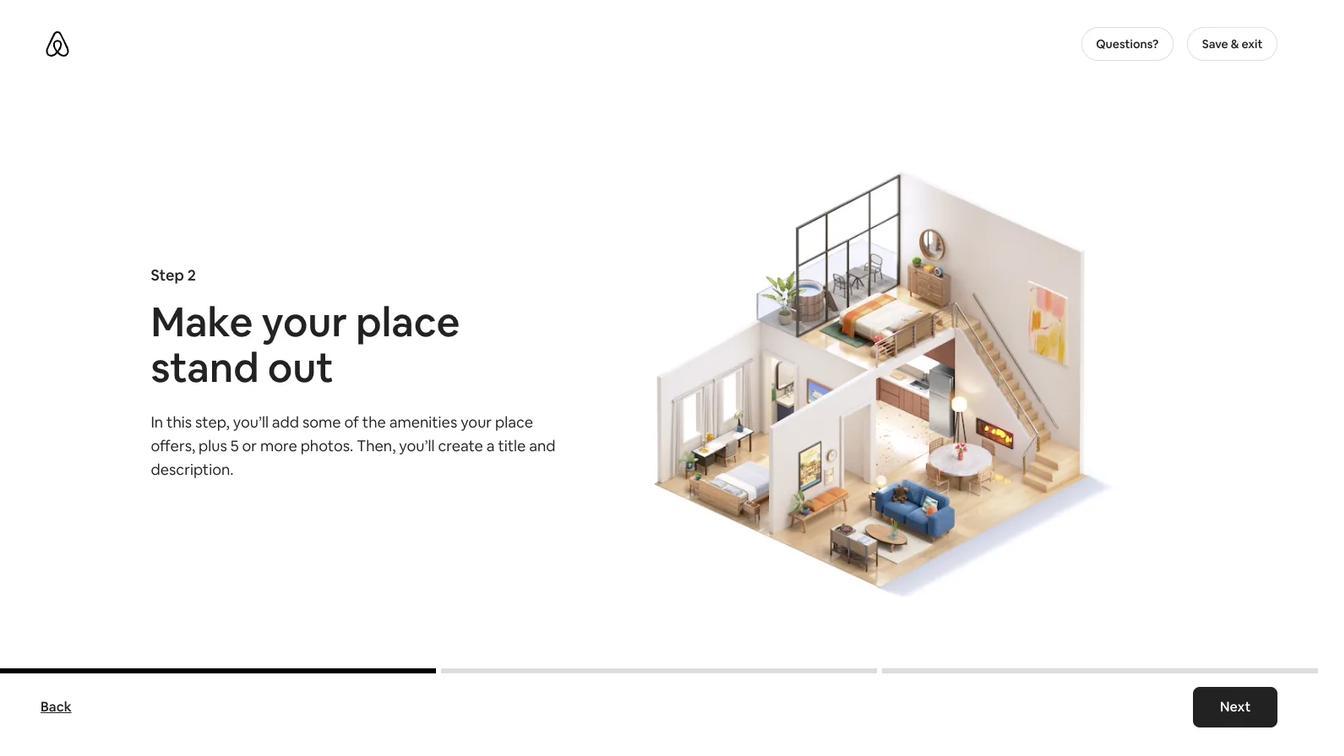 Task type: locate. For each thing, give the bounding box(es) containing it.
this
[[167, 412, 192, 432]]

5
[[230, 436, 239, 455]]

place
[[356, 295, 460, 348], [495, 412, 533, 432]]

1 vertical spatial place
[[495, 412, 533, 432]]

more
[[260, 436, 297, 455]]

plus
[[199, 436, 227, 455]]

0 vertical spatial you'll
[[233, 412, 269, 432]]

0 vertical spatial place
[[356, 295, 460, 348]]

you'll down the amenities
[[399, 436, 435, 455]]

0 horizontal spatial place
[[356, 295, 460, 348]]

&
[[1231, 36, 1240, 52]]

you'll up or
[[233, 412, 269, 432]]

step 2
[[151, 265, 196, 284]]

your inside 'in this step, you'll add some of the amenities your place offers, plus 5 or more photos. then, you'll create a title and description.'
[[461, 412, 492, 432]]

photos.
[[301, 436, 354, 455]]

offers,
[[151, 436, 195, 455]]

1 horizontal spatial your
[[461, 412, 492, 432]]

your inside make your place stand out
[[262, 295, 348, 348]]

make your place stand out
[[151, 295, 460, 394]]

next button
[[1193, 687, 1278, 728]]

questions?
[[1097, 36, 1159, 52]]

make
[[151, 295, 253, 348]]

1 vertical spatial you'll
[[399, 436, 435, 455]]

stand out
[[151, 341, 334, 394]]

step
[[151, 265, 184, 284]]

add
[[272, 412, 299, 432]]

back button
[[32, 691, 80, 724]]

you'll
[[233, 412, 269, 432], [399, 436, 435, 455]]

0 vertical spatial your
[[262, 295, 348, 348]]

back
[[41, 698, 72, 716]]

exit
[[1242, 36, 1263, 52]]

1 vertical spatial your
[[461, 412, 492, 432]]

1 horizontal spatial place
[[495, 412, 533, 432]]

0 horizontal spatial your
[[262, 295, 348, 348]]

your
[[262, 295, 348, 348], [461, 412, 492, 432]]

next
[[1221, 698, 1251, 716]]

description.
[[151, 459, 234, 479]]

place inside 'in this step, you'll add some of the amenities your place offers, plus 5 or more photos. then, you'll create a title and description.'
[[495, 412, 533, 432]]

in this step, you'll add some of the amenities your place offers, plus 5 or more photos. then, you'll create a title and description.
[[151, 412, 556, 479]]



Task type: describe. For each thing, give the bounding box(es) containing it.
title
[[498, 436, 526, 455]]

1 horizontal spatial you'll
[[399, 436, 435, 455]]

some
[[303, 412, 341, 432]]

of
[[344, 412, 359, 432]]

save & exit button
[[1188, 27, 1278, 61]]

2
[[187, 265, 196, 284]]

amenities
[[389, 412, 458, 432]]

step,
[[195, 412, 230, 432]]

place inside make your place stand out
[[356, 295, 460, 348]]

questions? button
[[1082, 27, 1174, 61]]

0 horizontal spatial you'll
[[233, 412, 269, 432]]

save
[[1203, 36, 1229, 52]]

in
[[151, 412, 163, 432]]

a
[[487, 436, 495, 455]]

and
[[529, 436, 556, 455]]

then,
[[357, 436, 396, 455]]

save & exit
[[1203, 36, 1263, 52]]

the
[[363, 412, 386, 432]]

create
[[438, 436, 483, 455]]

or
[[242, 436, 257, 455]]



Task type: vqa. For each thing, say whether or not it's contained in the screenshot.
nights
no



